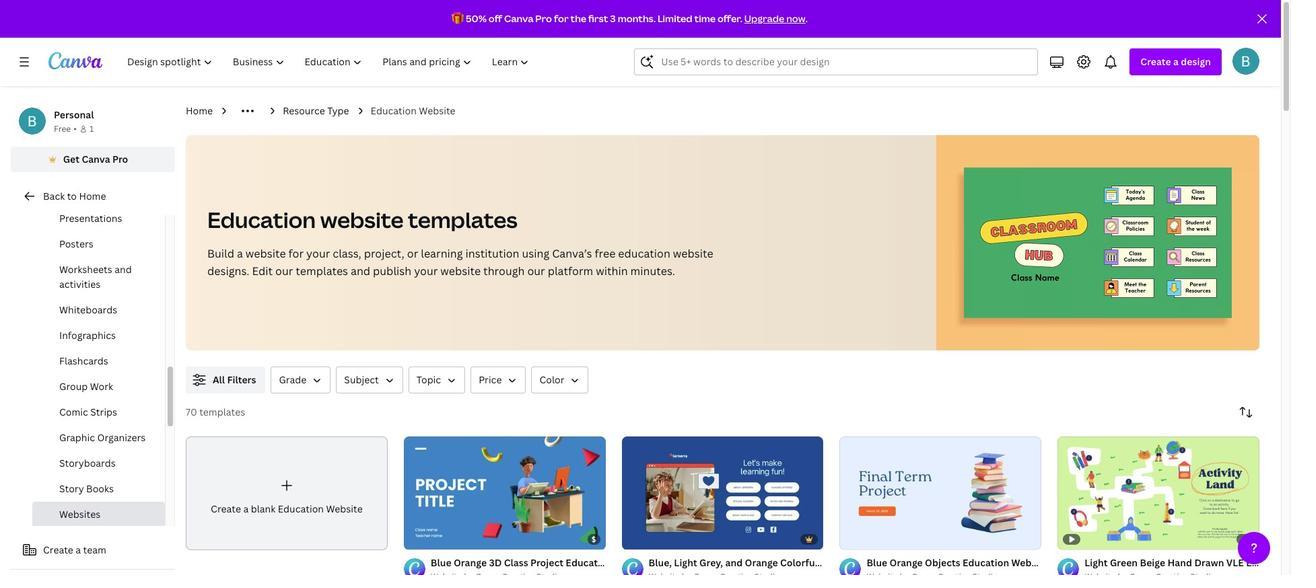 Task type: locate. For each thing, give the bounding box(es) containing it.
a for blank
[[243, 503, 249, 516]]

website up class,
[[320, 205, 404, 234]]

templates down class,
[[296, 264, 348, 279]]

color button
[[532, 367, 589, 394]]

website
[[419, 104, 456, 117], [326, 503, 363, 516], [615, 557, 652, 570], [921, 557, 958, 570], [1012, 557, 1049, 570]]

pro inside button
[[112, 153, 128, 166]]

personal
[[54, 108, 94, 121]]

whiteboards link
[[32, 298, 165, 323]]

0 horizontal spatial canva
[[82, 153, 110, 166]]

the
[[571, 12, 587, 25]]

a left team
[[76, 544, 81, 557]]

0 horizontal spatial home
[[79, 190, 106, 203]]

grade
[[279, 374, 307, 386]]

limited
[[658, 12, 693, 25]]

color
[[540, 374, 565, 386]]

1 of 6 link
[[404, 437, 606, 550]]

link
[[900, 557, 919, 570]]

3d
[[489, 557, 502, 570]]

blank
[[251, 503, 276, 516]]

1 horizontal spatial blue
[[867, 557, 888, 570]]

bio-
[[881, 557, 900, 570]]

create inside dropdown button
[[1141, 55, 1171, 68]]

home
[[186, 104, 213, 117], [79, 190, 106, 203]]

1 orange from the left
[[454, 557, 487, 570]]

0 horizontal spatial blue
[[431, 557, 452, 570]]

0 horizontal spatial for
[[289, 246, 304, 261]]

website down the learning
[[441, 264, 481, 279]]

2 horizontal spatial orange
[[890, 557, 923, 570]]

light green beige hand drawn vle education
[[1085, 557, 1291, 570]]

create for create a design
[[1141, 55, 1171, 68]]

books
[[86, 483, 114, 496]]

0 horizontal spatial our
[[275, 264, 293, 279]]

1 vertical spatial canva
[[82, 153, 110, 166]]

canva inside get canva pro button
[[82, 153, 110, 166]]

0 horizontal spatial 1
[[89, 123, 94, 135]]

storyboards
[[59, 457, 116, 470]]

orange left colorful
[[745, 557, 778, 570]]

1 blue from the left
[[431, 557, 452, 570]]

for left class,
[[289, 246, 304, 261]]

create for create a team
[[43, 544, 73, 557]]

0 vertical spatial canva
[[504, 12, 534, 25]]

create a team button
[[11, 537, 175, 564]]

1 vertical spatial pro
[[112, 153, 128, 166]]

get canva pro button
[[11, 147, 175, 172]]

create a blank education website link
[[186, 437, 388, 550]]

1 vertical spatial home
[[79, 190, 106, 203]]

blue
[[431, 557, 452, 570], [867, 557, 888, 570]]

website
[[320, 205, 404, 234], [246, 246, 286, 261], [673, 246, 713, 261], [441, 264, 481, 279]]

0 vertical spatial home
[[186, 104, 213, 117]]

for
[[554, 12, 569, 25], [289, 246, 304, 261]]

upgrade now button
[[744, 12, 806, 25]]

1 right "•"
[[89, 123, 94, 135]]

0 horizontal spatial your
[[306, 246, 330, 261]]

templates
[[408, 205, 518, 234], [296, 264, 348, 279], [199, 406, 245, 419]]

of
[[419, 534, 426, 544]]

get canva pro
[[63, 153, 128, 166]]

create a design
[[1141, 55, 1211, 68]]

strips
[[90, 406, 117, 419]]

1 horizontal spatial 1
[[413, 534, 417, 544]]

education right blank
[[278, 503, 324, 516]]

a left blank
[[243, 503, 249, 516]]

0 horizontal spatial pro
[[112, 153, 128, 166]]

a
[[1174, 55, 1179, 68], [237, 246, 243, 261], [243, 503, 249, 516], [76, 544, 81, 557]]

3 orange from the left
[[890, 557, 923, 570]]

templates right "70"
[[199, 406, 245, 419]]

2 vertical spatial create
[[43, 544, 73, 557]]

1 horizontal spatial your
[[414, 264, 438, 279]]

1 horizontal spatial our
[[527, 264, 545, 279]]

back to home
[[43, 190, 106, 203]]

0 vertical spatial for
[[554, 12, 569, 25]]

2 horizontal spatial and
[[725, 557, 743, 570]]

orange left objects
[[890, 557, 923, 570]]

0 horizontal spatial orange
[[454, 557, 487, 570]]

blue orange 3d class project education website link
[[431, 556, 652, 571]]

websites
[[59, 508, 100, 521]]

pro up back to home link
[[112, 153, 128, 166]]

1 of 6
[[413, 534, 433, 544]]

comic strips link
[[32, 400, 165, 426]]

1 our from the left
[[275, 264, 293, 279]]

create left blank
[[211, 503, 241, 516]]

a left design on the top right of page
[[1174, 55, 1179, 68]]

1 horizontal spatial and
[[351, 264, 370, 279]]

organizers
[[97, 432, 146, 444]]

templates up the learning
[[408, 205, 518, 234]]

orange for blue orange 3d class project education website
[[454, 557, 487, 570]]

our down the "using" on the top
[[527, 264, 545, 279]]

for inside build a website for your class, project, or learning institution using canva's free education website designs. edit our templates and publish your website through our platform within minutes.
[[289, 246, 304, 261]]

education website
[[371, 104, 456, 117]]

canva right get
[[82, 153, 110, 166]]

worksheets and activities
[[59, 263, 132, 291]]

light left green on the right of the page
[[1085, 557, 1108, 570]]

canva right off
[[504, 12, 534, 25]]

None search field
[[634, 48, 1038, 75]]

free
[[54, 123, 71, 135]]

2 horizontal spatial templates
[[408, 205, 518, 234]]

0 vertical spatial pro
[[536, 12, 552, 25]]

and right grey, on the right bottom of page
[[725, 557, 743, 570]]

all filters
[[213, 374, 256, 386]]

your down or
[[414, 264, 438, 279]]

story books link
[[32, 477, 165, 502]]

1 horizontal spatial orange
[[745, 557, 778, 570]]

project,
[[364, 246, 405, 261]]

a inside button
[[76, 544, 81, 557]]

2 blue from the left
[[867, 557, 888, 570]]

orange left 3d
[[454, 557, 487, 570]]

1 horizontal spatial create
[[211, 503, 241, 516]]

class,
[[333, 246, 361, 261]]

flashcards link
[[32, 349, 165, 374]]

1 vertical spatial for
[[289, 246, 304, 261]]

orange for blue orange objects  education website
[[890, 557, 923, 570]]

beige
[[1140, 557, 1166, 570]]

0 horizontal spatial templates
[[199, 406, 245, 419]]

work
[[90, 380, 113, 393]]

create
[[1141, 55, 1171, 68], [211, 503, 241, 516], [43, 544, 73, 557]]

group work link
[[32, 374, 165, 400]]

6
[[428, 534, 433, 544]]

all filters button
[[186, 367, 266, 394]]

a inside dropdown button
[[1174, 55, 1179, 68]]

2 horizontal spatial create
[[1141, 55, 1171, 68]]

blue left link
[[867, 557, 888, 570]]

edit
[[252, 264, 273, 279]]

learning
[[421, 246, 463, 261]]

1 vertical spatial 1
[[413, 534, 417, 544]]

1
[[89, 123, 94, 135], [413, 534, 417, 544]]

0 horizontal spatial create
[[43, 544, 73, 557]]

worksheets
[[59, 263, 112, 276]]

2 our from the left
[[527, 264, 545, 279]]

and inside worksheets and activities
[[115, 263, 132, 276]]

price button
[[471, 367, 526, 394]]

1 vertical spatial templates
[[296, 264, 348, 279]]

0 horizontal spatial light
[[674, 557, 697, 570]]

blue orange objects  education website link
[[867, 556, 1049, 571]]

create left team
[[43, 544, 73, 557]]

create a blank education website element
[[186, 437, 388, 550]]

a inside build a website for your class, project, or learning institution using canva's free education website designs. edit our templates and publish your website through our platform within minutes.
[[237, 246, 243, 261]]

offer.
[[718, 12, 743, 25]]

light
[[674, 557, 697, 570], [1085, 557, 1108, 570]]

1 left of
[[413, 534, 417, 544]]

price
[[479, 374, 502, 386]]

pro left "the"
[[536, 12, 552, 25]]

2 vertical spatial templates
[[199, 406, 245, 419]]

0 vertical spatial 1
[[89, 123, 94, 135]]

blue, light grey, and orange colorful ui education bio-link website link
[[649, 556, 958, 571]]

for left "the"
[[554, 12, 569, 25]]

1 vertical spatial create
[[211, 503, 241, 516]]

our right edit
[[275, 264, 293, 279]]

and down posters link
[[115, 263, 132, 276]]

blue down 6
[[431, 557, 452, 570]]

your
[[306, 246, 330, 261], [414, 264, 438, 279]]

a right build
[[237, 246, 243, 261]]

and down class,
[[351, 264, 370, 279]]

0 vertical spatial create
[[1141, 55, 1171, 68]]

a for team
[[76, 544, 81, 557]]

website up the minutes.
[[673, 246, 713, 261]]

1 horizontal spatial canva
[[504, 12, 534, 25]]

create inside button
[[43, 544, 73, 557]]

create left design on the top right of page
[[1141, 55, 1171, 68]]

group work
[[59, 380, 113, 393]]

website up edit
[[246, 246, 286, 261]]

blue orange objects  education website
[[867, 557, 1049, 570]]

templates inside build a website for your class, project, or learning institution using canva's free education website designs. edit our templates and publish your website through our platform within minutes.
[[296, 264, 348, 279]]

Sort by button
[[1233, 399, 1260, 426]]

0 horizontal spatial and
[[115, 263, 132, 276]]

your left class,
[[306, 246, 330, 261]]

1 horizontal spatial templates
[[296, 264, 348, 279]]

light right "blue,"
[[674, 557, 697, 570]]



Task type: vqa. For each thing, say whether or not it's contained in the screenshot.
Pro
yes



Task type: describe. For each thing, give the bounding box(es) containing it.
50%
[[466, 12, 487, 25]]

brad klo image
[[1233, 48, 1260, 75]]

2 orange from the left
[[745, 557, 778, 570]]

blue for blue orange 3d class project education website
[[431, 557, 452, 570]]

filters
[[227, 374, 256, 386]]

all
[[213, 374, 225, 386]]

1 horizontal spatial home
[[186, 104, 213, 117]]

70 templates
[[186, 406, 245, 419]]

free
[[595, 246, 616, 261]]

1 horizontal spatial pro
[[536, 12, 552, 25]]

team
[[83, 544, 106, 557]]

create a blank education website
[[211, 503, 363, 516]]

.
[[806, 12, 808, 25]]

subject
[[344, 374, 379, 386]]

1 for 1
[[89, 123, 94, 135]]

education down $ on the left bottom of page
[[566, 557, 612, 570]]

presentations
[[59, 212, 122, 225]]

light green beige hand drawn vle education link
[[1085, 556, 1291, 571]]

a for design
[[1174, 55, 1179, 68]]

subject button
[[336, 367, 403, 394]]

•
[[74, 123, 77, 135]]

$
[[592, 535, 596, 545]]

1 horizontal spatial for
[[554, 12, 569, 25]]

graphic organizers link
[[32, 426, 165, 451]]

institution
[[466, 246, 519, 261]]

blue, light grey, and orange colorful ui education bio-link website image
[[622, 437, 824, 550]]

hand
[[1168, 557, 1192, 570]]

objects
[[925, 557, 961, 570]]

flashcards
[[59, 355, 108, 368]]

grade button
[[271, 367, 331, 394]]

education right the vle
[[1246, 557, 1291, 570]]

topic
[[417, 374, 441, 386]]

education
[[618, 246, 671, 261]]

blue orange objects  education website image
[[840, 437, 1042, 550]]

resource
[[283, 104, 325, 117]]

first
[[588, 12, 608, 25]]

a for website
[[237, 246, 243, 261]]

colorful
[[780, 557, 818, 570]]

1 for 1 of 6
[[413, 534, 417, 544]]

grey,
[[700, 557, 723, 570]]

top level navigation element
[[119, 48, 541, 75]]

platform
[[548, 264, 593, 279]]

presentations link
[[32, 206, 165, 232]]

using
[[522, 246, 550, 261]]

1 horizontal spatial light
[[1085, 557, 1108, 570]]

infographics link
[[32, 323, 165, 349]]

3
[[610, 12, 616, 25]]

blue orange 3d class project education website
[[431, 557, 652, 570]]

group
[[59, 380, 88, 393]]

education right objects
[[963, 557, 1009, 570]]

create for create a blank education website
[[211, 503, 241, 516]]

create a team
[[43, 544, 106, 557]]

blue orange 3d class project education website image
[[404, 437, 606, 550]]

to
[[67, 190, 77, 203]]

minutes.
[[631, 264, 675, 279]]

1 vertical spatial your
[[414, 264, 438, 279]]

and inside build a website for your class, project, or learning institution using canva's free education website designs. edit our templates and publish your website through our platform within minutes.
[[351, 264, 370, 279]]

off
[[489, 12, 502, 25]]

build a website for your class, project, or learning institution using canva's free education website designs. edit our templates and publish your website through our platform within minutes.
[[207, 246, 713, 279]]

blue,
[[649, 557, 672, 570]]

story books
[[59, 483, 114, 496]]

get
[[63, 153, 79, 166]]

class
[[504, 557, 528, 570]]

home link
[[186, 104, 213, 119]]

education right ui
[[833, 557, 879, 570]]

education right 'type'
[[371, 104, 417, 117]]

infographics
[[59, 329, 116, 342]]

🎁
[[452, 12, 464, 25]]

vle
[[1227, 557, 1244, 570]]

comic
[[59, 406, 88, 419]]

canva's
[[552, 246, 592, 261]]

🎁 50% off canva pro for the first 3 months. limited time offer. upgrade now .
[[452, 12, 808, 25]]

design
[[1181, 55, 1211, 68]]

type
[[327, 104, 349, 117]]

blue for blue orange objects  education website
[[867, 557, 888, 570]]

through
[[483, 264, 525, 279]]

comic strips
[[59, 406, 117, 419]]

0 vertical spatial your
[[306, 246, 330, 261]]

back
[[43, 190, 65, 203]]

drawn
[[1195, 557, 1224, 570]]

upgrade
[[744, 12, 785, 25]]

free •
[[54, 123, 77, 135]]

green
[[1110, 557, 1138, 570]]

education up edit
[[207, 205, 316, 234]]

storyboards link
[[32, 451, 165, 477]]

70
[[186, 406, 197, 419]]

ui
[[820, 557, 830, 570]]

project
[[531, 557, 564, 570]]

publish
[[373, 264, 412, 279]]

activities
[[59, 278, 101, 291]]

whiteboards
[[59, 304, 117, 316]]

0 vertical spatial templates
[[408, 205, 518, 234]]

posters link
[[32, 232, 165, 257]]

within
[[596, 264, 628, 279]]

back to home link
[[11, 183, 175, 210]]

blue, light grey, and orange colorful ui education bio-link website
[[649, 557, 958, 570]]

Search search field
[[661, 49, 1030, 75]]

posters
[[59, 238, 93, 250]]

resource type
[[283, 104, 349, 117]]

months.
[[618, 12, 656, 25]]

or
[[407, 246, 418, 261]]

now
[[787, 12, 806, 25]]



